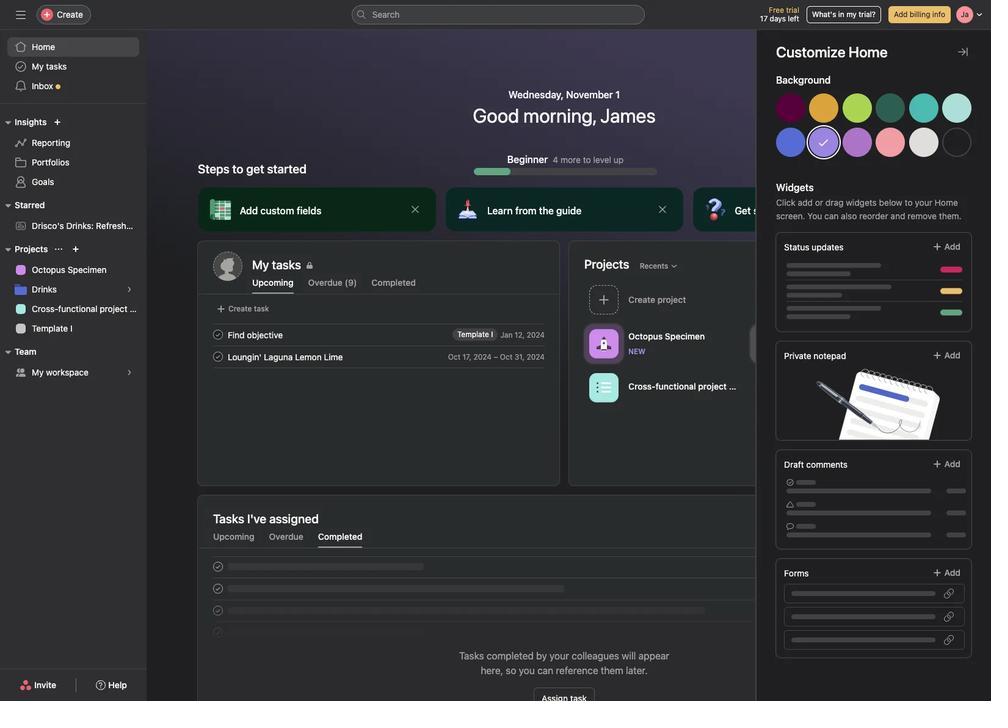 Task type: describe. For each thing, give the bounding box(es) containing it.
drisco's for drisco's drinks
[[795, 287, 828, 298]]

add button for comments
[[925, 453, 969, 475]]

(9)
[[345, 277, 357, 288]]

help button
[[88, 675, 135, 697]]

drinks:
[[66, 221, 94, 231]]

add billing info button
[[889, 6, 951, 23]]

will
[[622, 651, 636, 662]]

steps
[[198, 162, 230, 176]]

notepad
[[814, 351, 847, 361]]

my tasks
[[252, 258, 301, 272]]

recommendation
[[149, 221, 218, 231]]

completed button for overdue (9)
[[372, 277, 416, 294]]

inbox link
[[7, 76, 139, 96]]

goals
[[32, 177, 54, 187]]

tasks completed by your colleagues will appear here, so you can reference them later.
[[459, 651, 670, 676]]

private
[[785, 351, 812, 361]]

upcoming button for overdue
[[213, 532, 255, 548]]

draft
[[785, 459, 804, 470]]

can inside click add or drag widgets below to your home screen. you can also reorder and remove them.
[[825, 211, 839, 221]]

add
[[798, 197, 813, 208]]

31,
[[515, 352, 525, 361]]

2024 right 31,
[[527, 352, 545, 361]]

create task button
[[213, 301, 272, 318]]

oct 17, 2024 – oct 31, 2024
[[448, 352, 545, 361]]

appear
[[639, 651, 670, 662]]

add for notepad 'add' button
[[945, 350, 961, 360]]

completed checkbox for find objective
[[211, 327, 225, 342]]

insights element
[[0, 111, 147, 194]]

my
[[847, 10, 857, 19]]

customize home
[[777, 43, 888, 60]]

2024 for 12,
[[527, 330, 545, 339]]

overdue (9) button
[[308, 277, 357, 294]]

learn
[[488, 205, 513, 216]]

by
[[537, 651, 547, 662]]

draft comments
[[785, 459, 848, 470]]

upcoming for overdue
[[213, 532, 255, 542]]

octopus for octopus specimen
[[32, 265, 65, 275]]

search list box
[[352, 5, 645, 24]]

hide sidebar image
[[16, 10, 26, 20]]

so
[[506, 665, 517, 676]]

tasks for tasks completed by your colleagues will appear here, so you can reference them later.
[[459, 651, 484, 662]]

add for 'add' button associated with comments
[[945, 459, 961, 469]]

background option group
[[777, 93, 972, 162]]

12,
[[515, 330, 525, 339]]

2 oct from the left
[[500, 352, 513, 361]]

reference
[[556, 665, 599, 676]]

laguna
[[264, 352, 293, 362]]

my for my workspace
[[32, 367, 44, 378]]

new project or portfolio image
[[72, 246, 80, 253]]

workspace
[[46, 367, 89, 378]]

loungin' laguna lemon lime
[[228, 352, 343, 362]]

rocket image
[[597, 336, 612, 351]]

wednesday,
[[509, 89, 564, 100]]

insights button
[[0, 115, 47, 130]]

2024 for 17,
[[474, 352, 492, 361]]

november
[[566, 89, 613, 100]]

dismiss image
[[411, 205, 420, 214]]

create for create task
[[229, 304, 252, 313]]

create for create
[[57, 9, 83, 20]]

overdue (9)
[[308, 277, 357, 288]]

specimen for octopus specimen new
[[665, 331, 705, 341]]

1 vertical spatial functional
[[656, 381, 696, 391]]

from asana
[[792, 205, 844, 216]]

updates
[[812, 242, 844, 252]]

screen.
[[777, 211, 806, 221]]

new image
[[54, 119, 61, 126]]

get started
[[246, 162, 307, 176]]

beginner
[[508, 154, 548, 165]]

drisco's drinks: refreshment recommendation
[[32, 221, 218, 231]]

below
[[880, 197, 903, 208]]

projects element
[[0, 238, 147, 341]]

create project
[[629, 294, 686, 305]]

template inside template i new
[[795, 331, 832, 341]]

private notepad
[[785, 351, 847, 361]]

new for octopus specimen
[[629, 347, 646, 356]]

task
[[254, 304, 269, 313]]

add button for notepad
[[925, 345, 969, 367]]

morning,
[[524, 104, 596, 127]]

info
[[933, 10, 946, 19]]

help
[[108, 680, 127, 690]]

1 list image from the top
[[763, 290, 777, 305]]

add profile photo image
[[213, 252, 243, 281]]

add for 'add' button associated with updates
[[945, 241, 961, 252]]

tasks i've assigned
[[213, 512, 319, 526]]

invite button
[[12, 675, 64, 697]]

template i inside projects element
[[32, 323, 73, 334]]

click
[[777, 197, 796, 208]]

invite
[[34, 680, 56, 690]]

drag
[[826, 197, 844, 208]]

level
[[594, 154, 612, 165]]

completed checkbox for loungin' laguna lemon lime
[[211, 349, 225, 364]]

lime
[[324, 352, 343, 362]]

1 vertical spatial plan
[[729, 381, 747, 391]]

good
[[473, 104, 519, 127]]

0 horizontal spatial to
[[233, 162, 244, 176]]

tasks
[[46, 61, 67, 71]]

upcoming button for overdue (9)
[[252, 277, 294, 294]]

list image
[[597, 380, 612, 395]]

team
[[15, 346, 36, 357]]

lemon
[[295, 352, 322, 362]]

status updates
[[785, 242, 844, 252]]

comments
[[807, 459, 848, 470]]

them
[[601, 665, 624, 676]]

widgets
[[777, 182, 814, 193]]

see details, drinks image
[[126, 286, 133, 293]]

drisco's drinks
[[795, 287, 856, 298]]

projects button
[[0, 242, 48, 257]]

what's in my trial? button
[[807, 6, 882, 23]]

add button for updates
[[925, 236, 969, 258]]

octopus specimen new
[[629, 331, 705, 356]]

get support from asana
[[735, 205, 844, 216]]

create task
[[229, 304, 269, 313]]

and
[[891, 211, 906, 221]]

search button
[[352, 5, 645, 24]]

create project link
[[585, 281, 751, 320]]

billing
[[910, 10, 931, 19]]

completed for overdue (9)
[[372, 277, 416, 288]]

find
[[228, 330, 245, 340]]

insights
[[15, 117, 47, 127]]



Task type: locate. For each thing, give the bounding box(es) containing it.
create left task
[[229, 304, 252, 313]]

0 vertical spatial projects
[[15, 244, 48, 254]]

0 horizontal spatial projects
[[15, 244, 48, 254]]

1 vertical spatial cross-
[[629, 381, 656, 391]]

i left jan
[[491, 330, 493, 339]]

home inside click add or drag widgets below to your home screen. you can also reorder and remove them.
[[935, 197, 959, 208]]

starred button
[[0, 198, 45, 213]]

2 list image from the top
[[763, 336, 777, 351]]

template i up 17,
[[458, 330, 493, 339]]

drisco's inside 'drisco's drinks: refreshment recommendation' link
[[32, 221, 64, 231]]

drisco's for drisco's drinks: refreshment recommendation
[[32, 221, 64, 231]]

completed button down the my tasks link
[[372, 277, 416, 294]]

octopus inside projects element
[[32, 265, 65, 275]]

forms
[[785, 568, 809, 579]]

drinks down octopus specimen
[[32, 284, 57, 294]]

0 horizontal spatial specimen
[[68, 265, 107, 275]]

1 vertical spatial completed checkbox
[[211, 349, 225, 364]]

upcoming for overdue (9)
[[252, 277, 294, 288]]

1 oct from the left
[[448, 352, 461, 361]]

upcoming
[[252, 277, 294, 288], [213, 532, 255, 542]]

free trial 17 days left
[[761, 5, 800, 23]]

drisco's drinks: refreshment recommendation link
[[7, 216, 218, 236]]

template i new
[[795, 331, 836, 356]]

completed button for overdue
[[318, 532, 363, 548]]

0 horizontal spatial drisco's
[[32, 221, 64, 231]]

what's in my trial?
[[813, 10, 876, 19]]

0 horizontal spatial plan
[[130, 304, 147, 314]]

1 add button from the top
[[925, 236, 969, 258]]

support
[[754, 205, 789, 216]]

0 horizontal spatial i
[[70, 323, 73, 334]]

wednesday, november 1 good morning, james
[[473, 89, 656, 127]]

specimen down new project or portfolio icon
[[68, 265, 107, 275]]

to right the steps
[[233, 162, 244, 176]]

octopus specimen
[[32, 265, 107, 275]]

0 horizontal spatial new
[[629, 347, 646, 356]]

close customization pane image
[[959, 47, 968, 57]]

upcoming down tasks i've assigned
[[213, 532, 255, 542]]

my down team
[[32, 367, 44, 378]]

0 vertical spatial completed button
[[372, 277, 416, 294]]

1 horizontal spatial plan
[[729, 381, 747, 391]]

list image
[[763, 290, 777, 305], [763, 336, 777, 351]]

specimen down create project link at the right top of page
[[665, 331, 705, 341]]

1 horizontal spatial tasks
[[459, 651, 484, 662]]

0 horizontal spatial can
[[538, 665, 554, 676]]

you
[[519, 665, 535, 676]]

overdue inside button
[[308, 277, 343, 288]]

new inside template i new
[[795, 347, 812, 356]]

0 vertical spatial project
[[100, 304, 128, 314]]

can inside tasks completed by your colleagues will appear here, so you can reference them later.
[[538, 665, 554, 676]]

0 vertical spatial home
[[32, 42, 55, 52]]

add billing info
[[894, 10, 946, 19]]

objective
[[247, 330, 283, 340]]

0 horizontal spatial completed
[[318, 532, 363, 542]]

click add or drag widgets below to your home screen. you can also reorder and remove them.
[[777, 197, 962, 221]]

completed
[[372, 277, 416, 288], [318, 532, 363, 542]]

template up team
[[32, 323, 68, 334]]

your inside tasks completed by your colleagues will appear here, so you can reference them later.
[[550, 651, 569, 662]]

0 horizontal spatial your
[[550, 651, 569, 662]]

complete
[[804, 303, 838, 312]]

i up the notepad
[[834, 331, 836, 341]]

jan 12, 2024 button
[[501, 330, 545, 339]]

my workspace
[[32, 367, 89, 378]]

0 horizontal spatial template i link
[[7, 319, 139, 338]]

completed right overdue button in the left of the page
[[318, 532, 363, 542]]

starred element
[[0, 194, 218, 238]]

learn from the guide
[[488, 205, 582, 216]]

overdue for overdue
[[269, 532, 304, 542]]

0 vertical spatial my
[[32, 61, 44, 71]]

1 vertical spatial my
[[32, 367, 44, 378]]

template up private notepad
[[795, 331, 832, 341]]

2024 right 12,
[[527, 330, 545, 339]]

new for template i
[[795, 347, 812, 356]]

2024
[[527, 330, 545, 339], [474, 352, 492, 361], [527, 352, 545, 361]]

to
[[583, 154, 591, 165], [233, 162, 244, 176], [905, 197, 913, 208]]

steps to get started
[[198, 162, 307, 176]]

your inside click add or drag widgets below to your home screen. you can also reorder and remove them.
[[916, 197, 933, 208]]

teams element
[[0, 341, 147, 385]]

1 vertical spatial tasks
[[459, 651, 484, 662]]

global element
[[0, 30, 147, 103]]

2024 left –
[[474, 352, 492, 361]]

0 horizontal spatial tasks
[[213, 512, 244, 526]]

home up them.
[[935, 197, 959, 208]]

1 horizontal spatial octopus
[[629, 331, 663, 341]]

to left level
[[583, 154, 591, 165]]

i inside template i new
[[834, 331, 836, 341]]

list image left the private
[[763, 336, 777, 351]]

custom fields
[[261, 205, 322, 216]]

goals link
[[7, 172, 139, 192]]

widgets
[[846, 197, 877, 208]]

2 horizontal spatial to
[[905, 197, 913, 208]]

0 horizontal spatial project
[[100, 304, 128, 314]]

upcoming button
[[252, 277, 294, 294], [213, 532, 255, 548]]

1 vertical spatial specimen
[[665, 331, 705, 341]]

overdue for overdue (9)
[[308, 277, 343, 288]]

template i up team
[[32, 323, 73, 334]]

drinks up complete
[[830, 287, 856, 298]]

home inside global element
[[32, 42, 55, 52]]

completed checkbox left the find
[[211, 327, 225, 342]]

1 horizontal spatial project
[[699, 381, 727, 391]]

cross-functional project plan link down octopus specimen link
[[7, 299, 147, 319]]

octopus for octopus specimen new
[[629, 331, 663, 341]]

free
[[769, 5, 785, 15]]

overdue button
[[269, 532, 304, 548]]

team button
[[0, 345, 36, 359]]

completed checkbox down completed icon
[[211, 349, 225, 364]]

0 horizontal spatial home
[[32, 42, 55, 52]]

template i link
[[7, 319, 139, 338], [453, 329, 498, 341]]

tasks left the i've assigned
[[213, 512, 244, 526]]

0 vertical spatial plan
[[130, 304, 147, 314]]

jan 12, 2024
[[501, 330, 545, 339]]

later.
[[626, 665, 648, 676]]

template inside projects element
[[32, 323, 68, 334]]

to up and
[[905, 197, 913, 208]]

1 vertical spatial can
[[538, 665, 554, 676]]

0 horizontal spatial cross-
[[32, 304, 58, 314]]

tasks for tasks i've assigned
[[213, 512, 244, 526]]

status
[[785, 242, 810, 252]]

my inside global element
[[32, 61, 44, 71]]

1 horizontal spatial drinks
[[830, 287, 856, 298]]

–
[[494, 352, 498, 361]]

1 vertical spatial home
[[935, 197, 959, 208]]

1 my from the top
[[32, 61, 44, 71]]

home up my tasks
[[32, 42, 55, 52]]

can down the drag
[[825, 211, 839, 221]]

1 horizontal spatial template
[[458, 330, 489, 339]]

17
[[761, 14, 768, 23]]

1 vertical spatial create
[[229, 304, 252, 313]]

functional inside projects element
[[58, 304, 97, 314]]

projects left recents
[[585, 257, 630, 271]]

1 horizontal spatial overdue
[[308, 277, 343, 288]]

0 vertical spatial list image
[[763, 290, 777, 305]]

my for my tasks
[[32, 61, 44, 71]]

1 horizontal spatial create
[[229, 304, 252, 313]]

plan inside projects element
[[130, 304, 147, 314]]

completed down the my tasks link
[[372, 277, 416, 288]]

0 vertical spatial drisco's
[[32, 221, 64, 231]]

completed
[[487, 651, 534, 662]]

3 add button from the top
[[925, 453, 969, 475]]

upcoming button down tasks i've assigned
[[213, 532, 255, 548]]

1 vertical spatial list image
[[763, 336, 777, 351]]

overdue down the i've assigned
[[269, 532, 304, 542]]

1 horizontal spatial your
[[916, 197, 933, 208]]

upcoming down 'my tasks'
[[252, 277, 294, 288]]

specimen
[[68, 265, 107, 275], [665, 331, 705, 341]]

add for fourth 'add' button from the top of the page
[[945, 568, 961, 578]]

upcoming button down 'my tasks'
[[252, 277, 294, 294]]

1 horizontal spatial completed button
[[372, 277, 416, 294]]

1 horizontal spatial home
[[935, 197, 959, 208]]

0 horizontal spatial cross-functional project plan
[[32, 304, 147, 314]]

completed image
[[211, 327, 225, 342]]

more
[[561, 154, 581, 165]]

drisco's up complete
[[795, 287, 828, 298]]

specimen inside octopus specimen new
[[665, 331, 705, 341]]

see details, my workspace image
[[126, 369, 133, 376]]

home link
[[7, 37, 139, 57]]

cross-
[[32, 304, 58, 314], [629, 381, 656, 391]]

1 vertical spatial projects
[[585, 257, 630, 271]]

oct right –
[[500, 352, 513, 361]]

1 vertical spatial drisco's
[[795, 287, 828, 298]]

0 vertical spatial completed
[[372, 277, 416, 288]]

1 horizontal spatial oct
[[500, 352, 513, 361]]

1 horizontal spatial specimen
[[665, 331, 705, 341]]

1 horizontal spatial projects
[[585, 257, 630, 271]]

1 vertical spatial cross-functional project plan link
[[585, 369, 751, 408]]

1 vertical spatial project
[[699, 381, 727, 391]]

cross- inside projects element
[[32, 304, 58, 314]]

17,
[[463, 352, 472, 361]]

can down by
[[538, 665, 554, 676]]

cross-functional project plan link
[[7, 299, 147, 319], [585, 369, 751, 408]]

add for custom fields
[[240, 205, 258, 216]]

loungin'
[[228, 352, 262, 362]]

0 horizontal spatial completed button
[[318, 532, 363, 548]]

0 horizontal spatial template i
[[32, 323, 73, 334]]

1 vertical spatial overdue
[[269, 532, 304, 542]]

i inside projects element
[[70, 323, 73, 334]]

tasks up here,
[[459, 651, 484, 662]]

1 vertical spatial upcoming button
[[213, 532, 255, 548]]

show options, current sort, top image
[[55, 246, 63, 253]]

0 vertical spatial your
[[916, 197, 933, 208]]

colleagues
[[572, 651, 620, 662]]

list image left complete
[[763, 290, 777, 305]]

0 horizontal spatial drinks
[[32, 284, 57, 294]]

0 vertical spatial overdue
[[308, 277, 343, 288]]

1 vertical spatial octopus
[[629, 331, 663, 341]]

1 vertical spatial upcoming
[[213, 532, 255, 542]]

add
[[894, 10, 908, 19], [240, 205, 258, 216], [945, 241, 961, 252], [945, 350, 961, 360], [945, 459, 961, 469], [945, 568, 961, 578]]

template up 17,
[[458, 330, 489, 339]]

specimen for octopus specimen
[[68, 265, 107, 275]]

projects inside dropdown button
[[15, 244, 48, 254]]

0 vertical spatial cross-functional project plan link
[[7, 299, 147, 319]]

0 horizontal spatial oct
[[448, 352, 461, 361]]

trial
[[787, 5, 800, 15]]

0 vertical spatial upcoming
[[252, 277, 294, 288]]

completed button right overdue button in the left of the page
[[318, 532, 363, 548]]

days
[[770, 14, 786, 23]]

create button
[[37, 5, 91, 24]]

0 horizontal spatial octopus
[[32, 265, 65, 275]]

tasks inside tasks completed by your colleagues will appear here, so you can reference them later.
[[459, 651, 484, 662]]

your right by
[[550, 651, 569, 662]]

home
[[32, 42, 55, 52], [935, 197, 959, 208]]

2 completed checkbox from the top
[[211, 349, 225, 364]]

1 horizontal spatial functional
[[656, 381, 696, 391]]

1 new from the left
[[629, 347, 646, 356]]

0 vertical spatial upcoming button
[[252, 277, 294, 294]]

1 vertical spatial completed
[[318, 532, 363, 542]]

0 vertical spatial cross-functional project plan
[[32, 304, 147, 314]]

cross-functional project plan inside projects element
[[32, 304, 147, 314]]

to inside beginner 4 more to level up
[[583, 154, 591, 165]]

find objective
[[228, 330, 283, 340]]

1 horizontal spatial can
[[825, 211, 839, 221]]

octopus down create project
[[629, 331, 663, 341]]

0 horizontal spatial create
[[57, 9, 83, 20]]

dismiss image
[[658, 205, 668, 214]]

refreshment
[[96, 221, 146, 231]]

functional down octopus specimen new
[[656, 381, 696, 391]]

1 vertical spatial your
[[550, 651, 569, 662]]

also
[[841, 211, 858, 221]]

2 horizontal spatial i
[[834, 331, 836, 341]]

drinks inside projects element
[[32, 284, 57, 294]]

cross-functional project plan down octopus specimen new
[[629, 381, 747, 391]]

my inside the teams element
[[32, 367, 44, 378]]

1 horizontal spatial template i link
[[453, 329, 498, 341]]

1 horizontal spatial cross-functional project plan link
[[585, 369, 751, 408]]

template i link up the teams element
[[7, 319, 139, 338]]

your up remove
[[916, 197, 933, 208]]

cross- down drinks link
[[32, 304, 58, 314]]

specimen inside projects element
[[68, 265, 107, 275]]

1 vertical spatial cross-functional project plan
[[629, 381, 747, 391]]

1 horizontal spatial template i
[[458, 330, 493, 339]]

get
[[735, 205, 751, 216]]

my tasks link
[[252, 257, 544, 274]]

new inside octopus specimen new
[[629, 347, 646, 356]]

4 add button from the top
[[925, 562, 969, 584]]

1 horizontal spatial cross-
[[629, 381, 656, 391]]

create inside button
[[229, 304, 252, 313]]

0 vertical spatial can
[[825, 211, 839, 221]]

1 horizontal spatial i
[[491, 330, 493, 339]]

cross-functional project plan link inside projects element
[[7, 299, 147, 319]]

0 vertical spatial octopus
[[32, 265, 65, 275]]

2 new from the left
[[795, 347, 812, 356]]

completed button
[[372, 277, 416, 294], [318, 532, 363, 548]]

to inside click add or drag widgets below to your home screen. you can also reorder and remove them.
[[905, 197, 913, 208]]

0 horizontal spatial template
[[32, 323, 68, 334]]

0 vertical spatial specimen
[[68, 265, 107, 275]]

cross- right list image
[[629, 381, 656, 391]]

1 horizontal spatial drisco's
[[795, 287, 828, 298]]

0 horizontal spatial overdue
[[269, 532, 304, 542]]

recents button
[[635, 258, 684, 275]]

octopus specimen link
[[7, 260, 139, 280]]

0 vertical spatial tasks
[[213, 512, 244, 526]]

i
[[70, 323, 73, 334], [491, 330, 493, 339], [834, 331, 836, 341]]

0 horizontal spatial cross-functional project plan link
[[7, 299, 147, 319]]

0 vertical spatial completed checkbox
[[211, 327, 225, 342]]

0 horizontal spatial functional
[[58, 304, 97, 314]]

oct left 17,
[[448, 352, 461, 361]]

1 horizontal spatial completed
[[372, 277, 416, 288]]

my left tasks
[[32, 61, 44, 71]]

1 horizontal spatial cross-functional project plan
[[629, 381, 747, 391]]

reorder
[[860, 211, 889, 221]]

create inside popup button
[[57, 9, 83, 20]]

cross-functional project plan down drinks link
[[32, 304, 147, 314]]

0 vertical spatial create
[[57, 9, 83, 20]]

template i link up 17,
[[453, 329, 498, 341]]

your
[[916, 197, 933, 208], [550, 651, 569, 662]]

2 add button from the top
[[925, 345, 969, 367]]

here,
[[481, 665, 503, 676]]

overdue left (9)
[[308, 277, 343, 288]]

2 my from the top
[[32, 367, 44, 378]]

cross-functional project plan link down octopus specimen new
[[585, 369, 751, 408]]

new left the notepad
[[795, 347, 812, 356]]

projects left show options, current sort, top image
[[15, 244, 48, 254]]

1 horizontal spatial to
[[583, 154, 591, 165]]

1 vertical spatial completed button
[[318, 532, 363, 548]]

up
[[614, 154, 624, 165]]

octopus inside octopus specimen new
[[629, 331, 663, 341]]

1 completed checkbox from the top
[[211, 327, 225, 342]]

new right 'rocket' image
[[629, 347, 646, 356]]

left
[[788, 14, 800, 23]]

completed for overdue
[[318, 532, 363, 542]]

completed image
[[211, 349, 225, 364]]

i up the teams element
[[70, 323, 73, 334]]

Completed checkbox
[[211, 327, 225, 342], [211, 349, 225, 364]]

drisco's up show options, current sort, top image
[[32, 221, 64, 231]]

1 horizontal spatial new
[[795, 347, 812, 356]]

octopus down show options, current sort, top image
[[32, 265, 65, 275]]

2 horizontal spatial template
[[795, 331, 832, 341]]

octopus
[[32, 265, 65, 275], [629, 331, 663, 341]]

add for billing
[[894, 10, 908, 19]]

create up home link
[[57, 9, 83, 20]]

portfolios link
[[7, 153, 139, 172]]

functional down drinks link
[[58, 304, 97, 314]]

0 vertical spatial cross-
[[32, 304, 58, 314]]



Task type: vqa. For each thing, say whether or not it's contained in the screenshot.
track in the POPUP BUTTON
no



